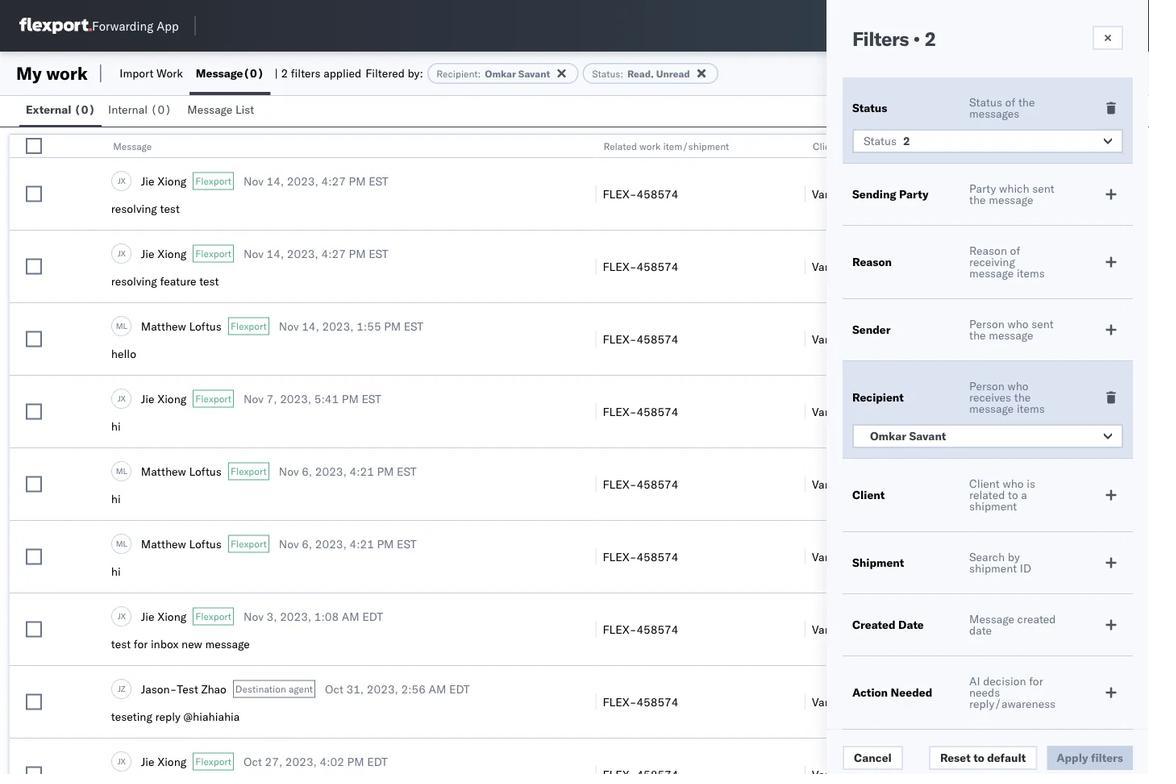 Task type: describe. For each thing, give the bounding box(es) containing it.
who for is
[[1003, 477, 1024, 491]]

2 matthew from the top
[[141, 464, 186, 478]]

import
[[120, 66, 154, 80]]

7 flex- 458574 from the top
[[603, 622, 679, 637]]

jie for for
[[141, 609, 155, 624]]

omkar inside button
[[870, 429, 907, 443]]

forwarding app link
[[19, 18, 179, 34]]

filters
[[291, 66, 321, 80]]

reset
[[941, 751, 971, 765]]

cancel
[[854, 751, 892, 765]]

needed
[[891, 686, 933, 700]]

sender
[[853, 323, 891, 337]]

sending
[[853, 187, 897, 201]]

7,
[[267, 392, 277, 406]]

am for 2:56
[[429, 682, 446, 696]]

destination agent
[[235, 683, 313, 695]]

action needed
[[853, 686, 933, 700]]

3 hi from the top
[[111, 565, 121, 579]]

: for recipient
[[478, 67, 481, 79]]

status 2
[[864, 134, 911, 148]]

read,
[[628, 67, 654, 79]]

test for inbox new message
[[111, 637, 250, 651]]

1 resize handle column header from the left
[[53, 135, 72, 774]]

flexport down 7, at the left bottom of the page
[[231, 465, 267, 478]]

reason for reason
[[853, 255, 892, 269]]

oct for oct 27, 2023, 4:02 pm edt
[[244, 755, 262, 769]]

related
[[970, 488, 1006, 502]]

is
[[1027, 477, 1036, 491]]

•
[[914, 27, 920, 51]]

person for person who sent the message
[[970, 317, 1005, 331]]

sending party
[[853, 187, 929, 201]]

a
[[1022, 488, 1028, 502]]

j x for test
[[118, 176, 126, 186]]

@hiahiahia
[[184, 710, 240, 724]]

flexport down 'message list' button
[[195, 175, 232, 187]]

default
[[988, 751, 1026, 765]]

1:55
[[357, 319, 381, 333]]

3 flex- from the top
[[603, 332, 637, 346]]

5 j x from the top
[[118, 757, 126, 767]]

status of the messages
[[970, 95, 1035, 121]]

2 hi from the top
[[111, 492, 121, 506]]

2 vandelay from the top
[[812, 259, 859, 273]]

flexport up 7, at the left bottom of the page
[[231, 320, 267, 332]]

destination
[[235, 683, 286, 695]]

1 matthew loftus from the top
[[141, 319, 222, 333]]

message for message
[[113, 140, 152, 152]]

x for for
[[121, 611, 126, 621]]

decision
[[984, 674, 1027, 689]]

5 jie xiong from the top
[[141, 755, 187, 769]]

2 horizontal spatial 2
[[925, 27, 937, 51]]

message for sending party
[[989, 193, 1034, 207]]

1 hi from the top
[[111, 420, 121, 434]]

4 flex- from the top
[[603, 405, 637, 419]]

2 6, from the top
[[302, 537, 312, 551]]

oct 31, 2023, 2:56 am edt
[[325, 682, 470, 696]]

sent for person who sent the message
[[1032, 317, 1054, 331]]

5 458574 from the top
[[637, 477, 679, 491]]

recipient for recipient : omkar savant
[[437, 67, 478, 79]]

ai
[[970, 674, 981, 689]]

new
[[182, 637, 202, 651]]

status for status of the messages
[[970, 95, 1003, 109]]

1 flex- 458574 from the top
[[603, 187, 679, 201]]

2 4:21 from the top
[[350, 537, 374, 551]]

(0) for external (0)
[[74, 102, 95, 117]]

edt for oct 31, 2023, 2:56 am edt
[[449, 682, 470, 696]]

2 loftus from the top
[[189, 464, 222, 478]]

to inside client who is related to a shipment
[[1008, 488, 1019, 502]]

3 loftus from the top
[[189, 537, 222, 551]]

xiong for feature
[[157, 246, 187, 261]]

x for feature
[[121, 248, 126, 258]]

31,
[[347, 682, 364, 696]]

8 flex- 458574 from the top
[[603, 695, 679, 709]]

1 horizontal spatial client
[[853, 488, 885, 502]]

xiong for for
[[157, 609, 187, 624]]

flexport down the @hiahiahia
[[195, 756, 232, 768]]

status for status 2
[[864, 134, 897, 148]]

j for for
[[118, 611, 121, 621]]

receiving
[[970, 255, 1016, 269]]

my
[[16, 62, 42, 84]]

3 458574 from the top
[[637, 332, 679, 346]]

forwarding
[[92, 18, 153, 33]]

filtered
[[366, 66, 405, 80]]

1 m from the top
[[116, 321, 123, 331]]

edt for oct 27, 2023, 4:02 pm edt
[[367, 755, 388, 769]]

nov 7, 2023, 5:41 pm est
[[244, 392, 381, 406]]

internal
[[108, 102, 148, 117]]

needs
[[970, 686, 1001, 700]]

2 m from the top
[[116, 466, 123, 476]]

1 m l from the top
[[116, 321, 127, 331]]

work for my
[[46, 62, 88, 84]]

5 jie from the top
[[141, 755, 155, 769]]

jie for test
[[141, 174, 155, 188]]

2 for | 2 filters applied filtered by:
[[281, 66, 288, 80]]

1 nov 6, 2023, 4:21 pm est from the top
[[279, 464, 417, 478]]

filters
[[853, 27, 909, 51]]

j down teseting
[[118, 757, 121, 767]]

resolving for resolving test
[[111, 202, 157, 216]]

my work
[[16, 62, 88, 84]]

reset to default
[[941, 751, 1026, 765]]

zhao
[[201, 682, 227, 696]]

1 horizontal spatial test
[[160, 202, 180, 216]]

receives
[[970, 390, 1012, 405]]

3 matthew from the top
[[141, 537, 186, 551]]

hello
[[111, 347, 136, 361]]

: for status
[[621, 67, 624, 79]]

resolving feature test
[[111, 274, 219, 288]]

to inside button
[[974, 751, 985, 765]]

6 flex- from the top
[[603, 550, 637, 564]]

j for reply
[[118, 684, 121, 694]]

x for test
[[121, 176, 126, 186]]

client who is related to a shipment
[[970, 477, 1036, 513]]

3 j x from the top
[[118, 393, 126, 404]]

oct 27, 2023, 4:02 pm edt
[[244, 755, 388, 769]]

3 flex- 458574 from the top
[[603, 332, 679, 346]]

resize handle column header for message
[[576, 135, 596, 774]]

2 m l from the top
[[116, 466, 127, 476]]

4:27 for resolving test
[[322, 174, 346, 188]]

6 flex- 458574 from the top
[[603, 550, 679, 564]]

created date
[[853, 618, 924, 632]]

app
[[157, 18, 179, 33]]

status for status : read, unread
[[592, 67, 621, 79]]

of for receiving
[[1011, 244, 1021, 258]]

teseting
[[111, 710, 152, 724]]

person for person who receives the message items
[[970, 379, 1005, 393]]

edt for nov 3, 2023, 1:08 am edt
[[362, 609, 383, 624]]

2:56
[[401, 682, 426, 696]]

resolving for resolving feature test
[[111, 274, 157, 288]]

flexport left 7, at the left bottom of the page
[[195, 393, 232, 405]]

ai decision for needs reply/awareness
[[970, 674, 1056, 711]]

1:08
[[315, 609, 339, 624]]

party inside party which sent the message
[[970, 182, 997, 196]]

2 flex- from the top
[[603, 259, 637, 273]]

omkar savant
[[870, 429, 947, 443]]

search
[[970, 550, 1005, 564]]

4 vandelay from the top
[[812, 405, 859, 419]]

shipment inside client who is related to a shipment
[[970, 499, 1017, 513]]

0 horizontal spatial omkar
[[485, 67, 516, 79]]

3,
[[267, 609, 277, 624]]

savant inside button
[[910, 429, 947, 443]]

date
[[899, 618, 924, 632]]

8 flex- from the top
[[603, 695, 637, 709]]

the inside status of the messages
[[1019, 95, 1035, 109]]

4:02
[[320, 755, 344, 769]]

oct for oct 31, 2023, 2:56 am edt
[[325, 682, 344, 696]]

message for message (0)
[[196, 66, 243, 80]]

resolving test
[[111, 202, 180, 216]]

jason-test zhao
[[141, 682, 227, 696]]

0 horizontal spatial party
[[900, 187, 929, 201]]

status : read, unread
[[592, 67, 690, 79]]

nov 14, 2023, 1:55 pm est
[[279, 319, 424, 333]]

filters • 2
[[853, 27, 937, 51]]

xiong for test
[[157, 174, 187, 188]]

by
[[1008, 550, 1020, 564]]

message for message created date
[[970, 612, 1015, 626]]

14, for test
[[267, 246, 284, 261]]

person who receives the message items
[[970, 379, 1045, 416]]

reason for reason of receiving message items
[[970, 244, 1008, 258]]

1 vandelay from the top
[[812, 187, 859, 201]]

14, for resolving test
[[267, 174, 284, 188]]

am for 1:08
[[342, 609, 360, 624]]

3 m l from the top
[[116, 539, 127, 549]]

external
[[26, 102, 71, 117]]

applied
[[324, 66, 362, 80]]

who for sent
[[1008, 317, 1029, 331]]



Task type: locate. For each thing, give the bounding box(es) containing it.
shipment left id
[[970, 561, 1017, 576]]

0 vertical spatial resolving
[[111, 202, 157, 216]]

1 vertical spatial of
[[1011, 244, 1021, 258]]

1 vertical spatial resolving
[[111, 274, 157, 288]]

party left which
[[970, 182, 997, 196]]

0 vertical spatial m l
[[116, 321, 127, 331]]

2 vertical spatial m l
[[116, 539, 127, 549]]

inbox
[[151, 637, 179, 651]]

14,
[[267, 174, 284, 188], [267, 246, 284, 261], [302, 319, 319, 333]]

items right receiving
[[1017, 266, 1045, 280]]

test
[[177, 682, 198, 696]]

message up person who sent the message
[[970, 266, 1014, 280]]

6 458574 from the top
[[637, 550, 679, 564]]

matthew
[[141, 319, 186, 333], [141, 464, 186, 478], [141, 537, 186, 551]]

work
[[46, 62, 88, 84], [640, 140, 661, 152]]

0 vertical spatial loftus
[[189, 319, 222, 333]]

import work
[[120, 66, 183, 80]]

1 horizontal spatial 2
[[904, 134, 911, 148]]

who
[[1008, 317, 1029, 331], [1008, 379, 1029, 393], [1003, 477, 1024, 491]]

5 x from the top
[[121, 757, 126, 767]]

1 horizontal spatial to
[[1008, 488, 1019, 502]]

omkar
[[485, 67, 516, 79], [870, 429, 907, 443]]

message up omkar savant button
[[970, 402, 1014, 416]]

matthew loftus
[[141, 319, 222, 333], [141, 464, 222, 478], [141, 537, 222, 551]]

1 vertical spatial to
[[974, 751, 985, 765]]

resize handle column header for related work item/shipment
[[786, 135, 805, 774]]

2 vertical spatial l
[[123, 539, 127, 549]]

0 vertical spatial for
[[134, 637, 148, 651]]

0 vertical spatial l
[[123, 321, 127, 331]]

2 458574 from the top
[[637, 259, 679, 273]]

message down the actions
[[989, 193, 1034, 207]]

0 vertical spatial who
[[1008, 317, 1029, 331]]

message inside reason of receiving message items
[[970, 266, 1014, 280]]

nov 6, 2023, 4:21 pm est up 1:08
[[279, 537, 417, 551]]

xiong
[[157, 174, 187, 188], [157, 246, 187, 261], [157, 392, 187, 406], [157, 609, 187, 624], [157, 755, 187, 769]]

j x for for
[[118, 611, 126, 621]]

: right by:
[[478, 67, 481, 79]]

1 horizontal spatial :
[[621, 67, 624, 79]]

3 matthew loftus from the top
[[141, 537, 222, 551]]

shipment
[[853, 556, 905, 570]]

1 vertical spatial matthew loftus
[[141, 464, 222, 478]]

party which sent the message
[[970, 182, 1055, 207]]

message inside person who sent the message
[[989, 328, 1034, 342]]

jason-
[[141, 682, 177, 696]]

3 l from the top
[[123, 539, 127, 549]]

2 x from the top
[[121, 248, 126, 258]]

which
[[1000, 182, 1030, 196]]

jie xiong for for
[[141, 609, 187, 624]]

1 horizontal spatial (0)
[[151, 102, 172, 117]]

resize handle column header for actions
[[1121, 135, 1140, 774]]

7 flex- from the top
[[603, 622, 637, 637]]

j for test
[[118, 176, 121, 186]]

1 x from the top
[[121, 176, 126, 186]]

message inside party which sent the message
[[989, 193, 1034, 207]]

message for recipient
[[970, 402, 1014, 416]]

2 xiong from the top
[[157, 246, 187, 261]]

0 horizontal spatial test
[[111, 637, 131, 651]]

j up the resolving test
[[118, 176, 121, 186]]

person who sent the message
[[970, 317, 1054, 342]]

sent inside person who sent the message
[[1032, 317, 1054, 331]]

shipment inside search by shipment id
[[970, 561, 1017, 576]]

oct
[[325, 682, 344, 696], [244, 755, 262, 769]]

2 vertical spatial 2
[[904, 134, 911, 148]]

0 horizontal spatial 2
[[281, 66, 288, 80]]

1 horizontal spatial am
[[429, 682, 446, 696]]

x down the resolving test
[[121, 248, 126, 258]]

1 horizontal spatial savant
[[910, 429, 947, 443]]

who down person who sent the message
[[1008, 379, 1029, 393]]

party
[[970, 182, 997, 196], [900, 187, 929, 201]]

the up receives
[[970, 328, 986, 342]]

3 resize handle column header from the left
[[786, 135, 805, 774]]

sent right which
[[1033, 182, 1055, 196]]

sent inside party which sent the message
[[1033, 182, 1055, 196]]

the for person who receives the message items
[[1015, 390, 1031, 405]]

import work button
[[113, 52, 189, 95]]

recipient for recipient
[[853, 390, 904, 405]]

0 vertical spatial nov 6, 2023, 4:21 pm est
[[279, 464, 417, 478]]

0 vertical spatial nov 14, 2023, 4:27 pm est
[[244, 174, 388, 188]]

reason of receiving message items
[[970, 244, 1045, 280]]

j down hello
[[118, 393, 121, 404]]

0 horizontal spatial client
[[813, 140, 839, 152]]

6 vandelay from the top
[[812, 550, 859, 564]]

1 vertical spatial savant
[[910, 429, 947, 443]]

: left "read," at the top of page
[[621, 67, 624, 79]]

0 vertical spatial savant
[[519, 67, 550, 79]]

message list
[[187, 102, 254, 117]]

feature
[[160, 274, 197, 288]]

0 horizontal spatial :
[[478, 67, 481, 79]]

reason down party which sent the message at the right of page
[[970, 244, 1008, 258]]

|
[[275, 66, 278, 80]]

jie xiong for feature
[[141, 246, 187, 261]]

0 vertical spatial to
[[1008, 488, 1019, 502]]

internal (0) button
[[102, 95, 181, 127]]

recipient right by:
[[437, 67, 478, 79]]

who for receives
[[1008, 379, 1029, 393]]

hi
[[111, 420, 121, 434], [111, 492, 121, 506], [111, 565, 121, 579]]

1 vertical spatial 4:27
[[322, 246, 346, 261]]

1 vertical spatial loftus
[[189, 464, 222, 478]]

6,
[[302, 464, 312, 478], [302, 537, 312, 551]]

edt right 1:08
[[362, 609, 383, 624]]

0 vertical spatial items
[[1017, 266, 1045, 280]]

5 resize handle column header from the left
[[1121, 135, 1140, 774]]

0 horizontal spatial for
[[134, 637, 148, 651]]

item/shipment
[[663, 140, 730, 152]]

2 vertical spatial 14,
[[302, 319, 319, 333]]

reason inside reason of receiving message items
[[970, 244, 1008, 258]]

2 horizontal spatial test
[[199, 274, 219, 288]]

2 for status 2
[[904, 134, 911, 148]]

1 458574 from the top
[[637, 187, 679, 201]]

0 horizontal spatial recipient
[[437, 67, 478, 79]]

resolving left feature on the top left
[[111, 274, 157, 288]]

message down internal (0) 'button'
[[113, 140, 152, 152]]

nov 3, 2023, 1:08 am edt
[[244, 609, 383, 624]]

message left list
[[187, 102, 233, 117]]

1 flex- from the top
[[603, 187, 637, 201]]

0 vertical spatial sent
[[1033, 182, 1055, 196]]

0 vertical spatial hi
[[111, 420, 121, 434]]

(0) inside button
[[74, 102, 95, 117]]

0 horizontal spatial to
[[974, 751, 985, 765]]

x down teseting
[[121, 757, 126, 767]]

1 vertical spatial person
[[970, 379, 1005, 393]]

j down the resolving test
[[118, 248, 121, 258]]

am right 2:56
[[429, 682, 446, 696]]

1 4:27 from the top
[[322, 174, 346, 188]]

0 vertical spatial 4:27
[[322, 174, 346, 188]]

1 xiong from the top
[[157, 174, 187, 188]]

1 6, from the top
[[302, 464, 312, 478]]

1 horizontal spatial work
[[640, 140, 661, 152]]

0 horizontal spatial (0)
[[74, 102, 95, 117]]

message inside person who receives the message items
[[970, 402, 1014, 416]]

3 x from the top
[[121, 393, 126, 404]]

1 horizontal spatial recipient
[[853, 390, 904, 405]]

1 vertical spatial 14,
[[267, 246, 284, 261]]

who inside person who receives the message items
[[1008, 379, 1029, 393]]

1 : from the left
[[478, 67, 481, 79]]

the for party which sent the message
[[970, 193, 986, 207]]

x down hello
[[121, 393, 126, 404]]

2 vertical spatial matthew loftus
[[141, 537, 222, 551]]

2 items from the top
[[1017, 402, 1045, 416]]

j z
[[118, 684, 125, 694]]

0 vertical spatial am
[[342, 609, 360, 624]]

x up the resolving test
[[121, 176, 126, 186]]

sent down reason of receiving message items at top
[[1032, 317, 1054, 331]]

2 j x from the top
[[118, 248, 126, 258]]

oct left 27,
[[244, 755, 262, 769]]

1 j x from the top
[[118, 176, 126, 186]]

3 vandelay from the top
[[812, 332, 859, 346]]

message for message list
[[187, 102, 233, 117]]

by:
[[408, 66, 423, 80]]

flexport up new
[[195, 611, 232, 623]]

client up shipment
[[853, 488, 885, 502]]

the left which
[[970, 193, 986, 207]]

oct left 31, at left
[[325, 682, 344, 696]]

0 vertical spatial test
[[160, 202, 180, 216]]

reason up sender
[[853, 255, 892, 269]]

1 vertical spatial nov 14, 2023, 4:27 pm est
[[244, 246, 388, 261]]

4 j x from the top
[[118, 611, 126, 621]]

1 vertical spatial matthew
[[141, 464, 186, 478]]

1 vertical spatial work
[[640, 140, 661, 152]]

jie for feature
[[141, 246, 155, 261]]

recipient : omkar savant
[[437, 67, 550, 79]]

person down receiving
[[970, 317, 1005, 331]]

0 vertical spatial omkar
[[485, 67, 516, 79]]

vandelay
[[812, 187, 859, 201], [812, 259, 859, 273], [812, 332, 859, 346], [812, 405, 859, 419], [812, 477, 859, 491], [812, 550, 859, 564], [812, 622, 859, 637], [812, 695, 859, 709]]

who inside client who is related to a shipment
[[1003, 477, 1024, 491]]

4 resize handle column header from the left
[[995, 135, 1014, 774]]

8 458574 from the top
[[637, 695, 679, 709]]

2 vertical spatial hi
[[111, 565, 121, 579]]

person inside person who receives the message items
[[970, 379, 1005, 393]]

created
[[853, 618, 896, 632]]

j x down the resolving test
[[118, 248, 126, 258]]

None checkbox
[[26, 138, 42, 154], [26, 331, 42, 347], [26, 549, 42, 565], [26, 622, 42, 638], [26, 694, 42, 710], [26, 138, 42, 154], [26, 331, 42, 347], [26, 549, 42, 565], [26, 622, 42, 638], [26, 694, 42, 710]]

1 vertical spatial items
[[1017, 402, 1045, 416]]

2023,
[[287, 174, 319, 188], [287, 246, 319, 261], [322, 319, 354, 333], [280, 392, 312, 406], [315, 464, 347, 478], [315, 537, 347, 551], [280, 609, 312, 624], [367, 682, 398, 696], [285, 755, 317, 769]]

1 jie xiong from the top
[[141, 174, 187, 188]]

2 vertical spatial loftus
[[189, 537, 222, 551]]

message created date
[[970, 612, 1056, 638]]

0 horizontal spatial savant
[[519, 67, 550, 79]]

1 horizontal spatial party
[[970, 182, 997, 196]]

date
[[970, 624, 992, 638]]

2 jie from the top
[[141, 246, 155, 261]]

4:27
[[322, 174, 346, 188], [322, 246, 346, 261]]

1 vertical spatial who
[[1008, 379, 1029, 393]]

j x down hello
[[118, 393, 126, 404]]

message up person who receives the message items
[[989, 328, 1034, 342]]

for right decision
[[1030, 674, 1044, 689]]

resolving up resolving feature test
[[111, 202, 157, 216]]

2 horizontal spatial (0)
[[243, 66, 264, 80]]

1 vertical spatial m l
[[116, 466, 127, 476]]

(0) right internal
[[151, 102, 172, 117]]

for inside 'ai decision for needs reply/awareness'
[[1030, 674, 1044, 689]]

(0) right external
[[74, 102, 95, 117]]

1 jie from the top
[[141, 174, 155, 188]]

items inside person who receives the message items
[[1017, 402, 1045, 416]]

2 l from the top
[[123, 466, 127, 476]]

internal (0)
[[108, 102, 172, 117]]

for
[[134, 637, 148, 651], [1030, 674, 1044, 689]]

reset to default button
[[929, 746, 1038, 770]]

created
[[1018, 612, 1056, 626]]

x up test for inbox new message
[[121, 611, 126, 621]]

the right receives
[[1015, 390, 1031, 405]]

0 vertical spatial 2
[[925, 27, 937, 51]]

m
[[116, 321, 123, 331], [116, 466, 123, 476], [116, 539, 123, 549]]

of inside reason of receiving message items
[[1011, 244, 1021, 258]]

0 vertical spatial shipment
[[970, 499, 1017, 513]]

unread
[[656, 67, 690, 79]]

0 vertical spatial matthew loftus
[[141, 319, 222, 333]]

work for related
[[640, 140, 661, 152]]

1 vertical spatial for
[[1030, 674, 1044, 689]]

2 horizontal spatial client
[[970, 477, 1000, 491]]

2 resize handle column header from the left
[[576, 135, 596, 774]]

0 vertical spatial recipient
[[437, 67, 478, 79]]

1 horizontal spatial oct
[[325, 682, 344, 696]]

l
[[123, 321, 127, 331], [123, 466, 127, 476], [123, 539, 127, 549]]

nov 6, 2023, 4:21 pm est down 5:41
[[279, 464, 417, 478]]

items right receives
[[1017, 402, 1045, 416]]

(0) for internal (0)
[[151, 102, 172, 117]]

5:41
[[315, 392, 339, 406]]

nov 14, 2023, 4:27 pm est for resolving test
[[244, 174, 388, 188]]

5 flex- 458574 from the top
[[603, 477, 679, 491]]

2 up sending party
[[904, 134, 911, 148]]

2 resolving from the top
[[111, 274, 157, 288]]

recipient up "omkar savant"
[[853, 390, 904, 405]]

0 vertical spatial matthew
[[141, 319, 186, 333]]

j x for feature
[[118, 248, 126, 258]]

4 458574 from the top
[[637, 405, 679, 419]]

1 vertical spatial 4:21
[[350, 537, 374, 551]]

the for person who sent the message
[[970, 328, 986, 342]]

0 horizontal spatial work
[[46, 62, 88, 84]]

reply
[[155, 710, 181, 724]]

external (0)
[[26, 102, 95, 117]]

1 person from the top
[[970, 317, 1005, 331]]

the inside person who receives the message items
[[1015, 390, 1031, 405]]

7 vandelay from the top
[[812, 622, 859, 637]]

1 vertical spatial 6,
[[302, 537, 312, 551]]

0 vertical spatial 6,
[[302, 464, 312, 478]]

the inside party which sent the message
[[970, 193, 986, 207]]

message inside message created date
[[970, 612, 1015, 626]]

test up resolving feature test
[[160, 202, 180, 216]]

1 vertical spatial 2
[[281, 66, 288, 80]]

external (0) button
[[19, 95, 102, 127]]

test left the inbox
[[111, 637, 131, 651]]

shipment
[[970, 499, 1017, 513], [970, 561, 1017, 576]]

1 horizontal spatial omkar
[[870, 429, 907, 443]]

2 nov 6, 2023, 4:21 pm est from the top
[[279, 537, 417, 551]]

1 nov 14, 2023, 4:27 pm est from the top
[[244, 174, 388, 188]]

5 vandelay from the top
[[812, 477, 859, 491]]

the inside person who sent the message
[[970, 328, 986, 342]]

1 l from the top
[[123, 321, 127, 331]]

shipment left a
[[970, 499, 1017, 513]]

forwarding app
[[92, 18, 179, 33]]

reason
[[970, 244, 1008, 258], [853, 255, 892, 269]]

message
[[196, 66, 243, 80], [187, 102, 233, 117], [113, 140, 152, 152], [970, 612, 1015, 626]]

flexport. image
[[19, 18, 92, 34]]

0 vertical spatial m
[[116, 321, 123, 331]]

3 xiong from the top
[[157, 392, 187, 406]]

party right sending
[[900, 187, 929, 201]]

2 vertical spatial matthew
[[141, 537, 186, 551]]

message up message list
[[196, 66, 243, 80]]

message
[[989, 193, 1034, 207], [970, 266, 1014, 280], [989, 328, 1034, 342], [970, 402, 1014, 416], [205, 637, 250, 651]]

0 vertical spatial person
[[970, 317, 1005, 331]]

z
[[121, 684, 125, 694]]

j for feature
[[118, 248, 121, 258]]

0 horizontal spatial am
[[342, 609, 360, 624]]

| 2 filters applied filtered by:
[[275, 66, 423, 80]]

who left the is
[[1003, 477, 1024, 491]]

4 jie from the top
[[141, 609, 155, 624]]

2 right •
[[925, 27, 937, 51]]

edt right 2:56
[[449, 682, 470, 696]]

1 horizontal spatial reason
[[970, 244, 1008, 258]]

5 flex- from the top
[[603, 477, 637, 491]]

message (0)
[[196, 66, 264, 80]]

person inside person who sent the message
[[970, 317, 1005, 331]]

2 matthew loftus from the top
[[141, 464, 222, 478]]

flexport up 3,
[[231, 538, 267, 550]]

test right feature on the top left
[[199, 274, 219, 288]]

message for sender
[[989, 328, 1034, 342]]

2 nov 14, 2023, 4:27 pm est from the top
[[244, 246, 388, 261]]

related work item/shipment
[[604, 140, 730, 152]]

list
[[236, 102, 254, 117]]

edt right 4:02
[[367, 755, 388, 769]]

2 shipment from the top
[[970, 561, 1017, 576]]

omkar savant button
[[853, 424, 1124, 449]]

0 vertical spatial of
[[1006, 95, 1016, 109]]

1 loftus from the top
[[189, 319, 222, 333]]

reply/awareness
[[970, 697, 1056, 711]]

of for the
[[1006, 95, 1016, 109]]

nov 14, 2023, 4:27 pm est for test
[[244, 246, 388, 261]]

j up test for inbox new message
[[118, 611, 121, 621]]

1 vertical spatial am
[[429, 682, 446, 696]]

5 xiong from the top
[[157, 755, 187, 769]]

1 horizontal spatial for
[[1030, 674, 1044, 689]]

to right reset on the bottom right of page
[[974, 751, 985, 765]]

1 vertical spatial hi
[[111, 492, 121, 506]]

1 vertical spatial l
[[123, 466, 127, 476]]

1 4:21 from the top
[[350, 464, 374, 478]]

cancel button
[[843, 746, 903, 770]]

1 resolving from the top
[[111, 202, 157, 216]]

3 m from the top
[[116, 539, 123, 549]]

6, down nov 7, 2023, 5:41 pm est
[[302, 464, 312, 478]]

1 vertical spatial m
[[116, 466, 123, 476]]

1 items from the top
[[1017, 266, 1045, 280]]

(0) left |
[[243, 66, 264, 80]]

0 vertical spatial 14,
[[267, 174, 284, 188]]

Search Shipments (/) text field
[[841, 14, 996, 38]]

2 vertical spatial test
[[111, 637, 131, 651]]

1 vertical spatial test
[[199, 274, 219, 288]]

sent for party which sent the message
[[1033, 182, 1055, 196]]

1 vertical spatial nov 6, 2023, 4:21 pm est
[[279, 537, 417, 551]]

items
[[1017, 266, 1045, 280], [1017, 402, 1045, 416]]

client inside client who is related to a shipment
[[970, 477, 1000, 491]]

status for status
[[853, 101, 888, 115]]

4 jie xiong from the top
[[141, 609, 187, 624]]

2 right |
[[281, 66, 288, 80]]

flexport up feature on the top left
[[195, 248, 232, 260]]

jie xiong for test
[[141, 174, 187, 188]]

for left the inbox
[[134, 637, 148, 651]]

(0) inside 'button'
[[151, 102, 172, 117]]

work right related
[[640, 140, 661, 152]]

m l
[[116, 321, 127, 331], [116, 466, 127, 476], [116, 539, 127, 549]]

resize handle column header for client
[[995, 135, 1014, 774]]

0 vertical spatial edt
[[362, 609, 383, 624]]

who inside person who sent the message
[[1008, 317, 1029, 331]]

1 matthew from the top
[[141, 319, 186, 333]]

2 flex- 458574 from the top
[[603, 259, 679, 273]]

to left a
[[1008, 488, 1019, 502]]

edt
[[362, 609, 383, 624], [449, 682, 470, 696], [367, 755, 388, 769]]

3 jie xiong from the top
[[141, 392, 187, 406]]

message left the created
[[970, 612, 1015, 626]]

message right new
[[205, 637, 250, 651]]

am right 1:08
[[342, 609, 360, 624]]

work
[[156, 66, 183, 80]]

0 horizontal spatial reason
[[853, 255, 892, 269]]

items inside reason of receiving message items
[[1017, 266, 1045, 280]]

j x down teseting
[[118, 757, 126, 767]]

work up 'external (0)'
[[46, 62, 88, 84]]

3 jie from the top
[[141, 392, 155, 406]]

(0) for message (0)
[[243, 66, 264, 80]]

loftus
[[189, 319, 222, 333], [189, 464, 222, 478], [189, 537, 222, 551]]

flexport
[[195, 175, 232, 187], [195, 248, 232, 260], [231, 320, 267, 332], [195, 393, 232, 405], [231, 465, 267, 478], [231, 538, 267, 550], [195, 611, 232, 623], [195, 756, 232, 768]]

4 x from the top
[[121, 611, 126, 621]]

1 vertical spatial edt
[[449, 682, 470, 696]]

8 vandelay from the top
[[812, 695, 859, 709]]

2 vertical spatial who
[[1003, 477, 1024, 491]]

person up omkar savant button
[[970, 379, 1005, 393]]

j up teseting
[[118, 684, 121, 694]]

0 horizontal spatial oct
[[244, 755, 262, 769]]

message inside button
[[187, 102, 233, 117]]

1 shipment from the top
[[970, 499, 1017, 513]]

None checkbox
[[26, 186, 42, 202], [26, 259, 42, 275], [26, 404, 42, 420], [26, 476, 42, 493], [26, 767, 42, 774], [26, 186, 42, 202], [26, 259, 42, 275], [26, 404, 42, 420], [26, 476, 42, 493], [26, 767, 42, 774]]

agent
[[289, 683, 313, 695]]

the up the actions
[[1019, 95, 1035, 109]]

4:27 for test
[[322, 246, 346, 261]]

the
[[1019, 95, 1035, 109], [970, 193, 986, 207], [970, 328, 986, 342], [1015, 390, 1031, 405]]

of inside status of the messages
[[1006, 95, 1016, 109]]

7 458574 from the top
[[637, 622, 679, 637]]

2 jie xiong from the top
[[141, 246, 187, 261]]

2 vertical spatial edt
[[367, 755, 388, 769]]

j x up the resolving test
[[118, 176, 126, 186]]

j x up test for inbox new message
[[118, 611, 126, 621]]

6, up nov 3, 2023, 1:08 am edt at the bottom left
[[302, 537, 312, 551]]

who down reason of receiving message items at top
[[1008, 317, 1029, 331]]

client left a
[[970, 477, 1000, 491]]

resize handle column header
[[53, 135, 72, 774], [576, 135, 596, 774], [786, 135, 805, 774], [995, 135, 1014, 774], [1121, 135, 1140, 774]]

status inside status of the messages
[[970, 95, 1003, 109]]

client left status 2
[[813, 140, 839, 152]]

4 xiong from the top
[[157, 609, 187, 624]]

4 flex- 458574 from the top
[[603, 405, 679, 419]]

message list button
[[181, 95, 264, 127]]

teseting reply @hiahiahia
[[111, 710, 240, 724]]

1 vertical spatial recipient
[[853, 390, 904, 405]]

2 person from the top
[[970, 379, 1005, 393]]



Task type: vqa. For each thing, say whether or not it's contained in the screenshot.
14, to the top
yes



